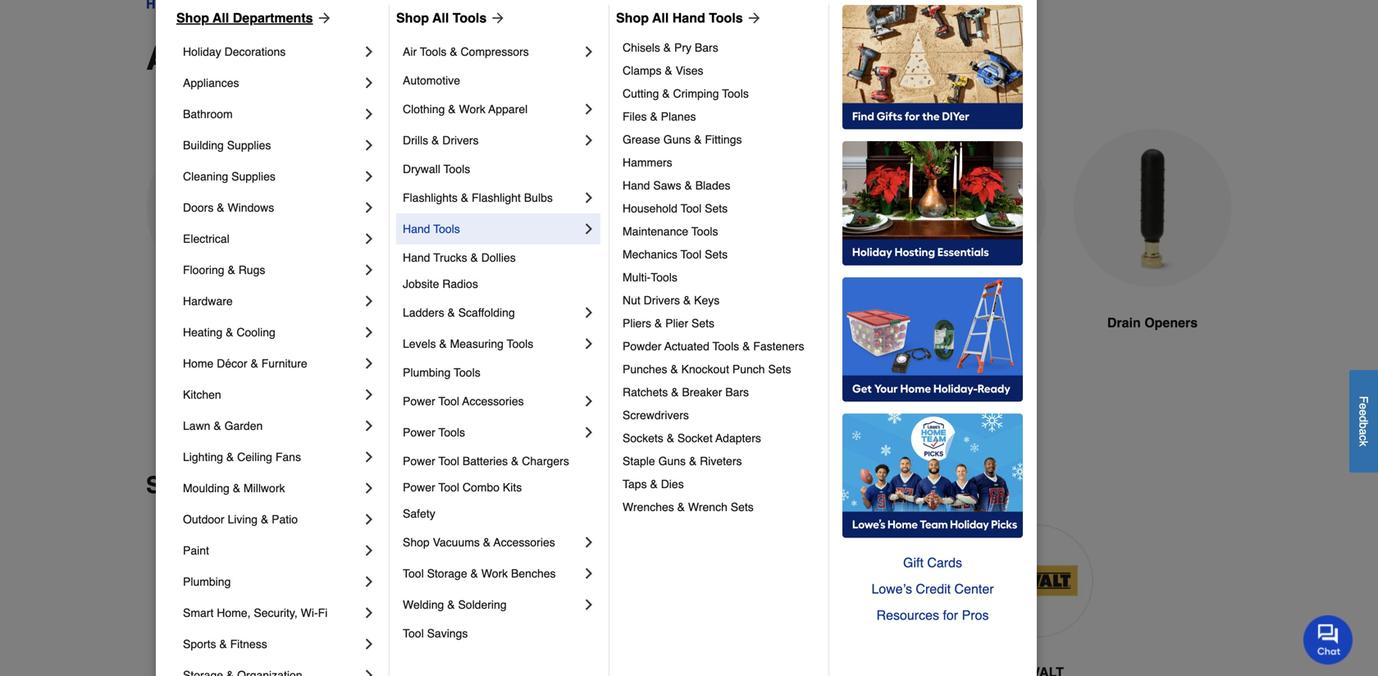 Task type: locate. For each thing, give the bounding box(es) containing it.
staple guns & riveters
[[623, 455, 742, 468]]

hand up pry
[[673, 10, 705, 25]]

2 arrow right image from the left
[[487, 10, 506, 26]]

0 horizontal spatial augers
[[221, 315, 266, 330]]

screwdrivers link
[[623, 404, 817, 427]]

augers
[[221, 315, 266, 330], [417, 315, 462, 330]]

& right storage on the bottom
[[471, 567, 478, 580]]

2 augers from the left
[[417, 315, 462, 330]]

0 vertical spatial supplies
[[227, 139, 271, 152]]

0 vertical spatial bars
[[695, 41, 718, 54]]

shop inside shop all hand tools link
[[616, 10, 649, 25]]

tools up air tools & compressors
[[453, 10, 487, 25]]

tools right air
[[420, 45, 447, 58]]

1 e from the top
[[1357, 403, 1371, 409]]

2 power from the top
[[403, 426, 435, 439]]

smart
[[183, 606, 214, 619]]

tools
[[453, 10, 487, 25], [709, 10, 743, 25], [420, 45, 447, 58], [722, 87, 749, 100], [444, 162, 470, 176], [433, 222, 460, 235], [692, 225, 718, 238], [651, 271, 678, 284], [507, 337, 534, 350], [713, 340, 739, 353], [454, 366, 481, 379], [438, 426, 465, 439]]

tools inside 'link'
[[651, 271, 678, 284]]

0 horizontal spatial arrow right image
[[313, 10, 333, 26]]

arrow right image for shop all tools
[[487, 10, 506, 26]]

chevron right image for plumbing
[[361, 574, 377, 590]]

hand saws & blades
[[623, 179, 731, 192]]

1 horizontal spatial all
[[433, 10, 449, 25]]

1 vertical spatial drivers
[[644, 294, 680, 307]]

shop all tools
[[396, 10, 487, 25]]

shop down lighting
[[146, 472, 203, 498]]

& right clothing
[[448, 103, 456, 116]]

& left dies
[[650, 478, 658, 491]]

drivers down clothing & work apparel
[[442, 134, 479, 147]]

get your home holiday-ready. image
[[843, 277, 1023, 402]]

household
[[623, 202, 678, 215]]

bathroom
[[183, 107, 233, 121]]

tool down hand saws & blades
[[681, 202, 702, 215]]

arrow right image inside shop all departments link
[[313, 10, 333, 26]]

0 horizontal spatial bars
[[695, 41, 718, 54]]

tool down welding
[[403, 627, 424, 640]]

measuring
[[450, 337, 504, 350]]

compressors
[[461, 45, 529, 58]]

3 all from the left
[[652, 10, 669, 25]]

safety
[[403, 507, 435, 520]]

1 vertical spatial shop
[[403, 536, 430, 549]]

1 all from the left
[[213, 10, 229, 25]]

hand down hammers
[[623, 179, 650, 192]]

& right files
[[650, 110, 658, 123]]

pliers & plier sets
[[623, 317, 715, 330]]

1 horizontal spatial bars
[[726, 386, 749, 399]]

power for power tool accessories
[[403, 395, 435, 408]]

apparel
[[489, 103, 528, 116]]

a brass craft music wire machine auger. image
[[331, 129, 491, 289]]

0 horizontal spatial shop
[[146, 472, 203, 498]]

1 horizontal spatial shop
[[396, 10, 429, 25]]

lowe's
[[872, 581, 912, 596]]

1 horizontal spatial arrow right image
[[487, 10, 506, 26]]

all up chisels & pry bars
[[652, 10, 669, 25]]

tool for power tool accessories
[[438, 395, 459, 408]]

guns down planes
[[664, 133, 691, 146]]

power down the power tools
[[403, 455, 435, 468]]

chevron right image for outdoor living & patio
[[361, 511, 377, 528]]

0 vertical spatial openers
[[553, 39, 686, 77]]

drills & drivers link
[[403, 125, 581, 156]]

drain cleaners & chemicals
[[544, 315, 649, 350]]

power tool accessories
[[403, 395, 524, 408]]

lighting & ceiling fans link
[[183, 441, 361, 473]]

sets
[[705, 202, 728, 215], [705, 248, 728, 261], [692, 317, 715, 330], [768, 363, 791, 376], [731, 500, 754, 514]]

shop up air
[[396, 10, 429, 25]]

staple
[[623, 455, 655, 468]]

1 horizontal spatial shop
[[403, 536, 430, 549]]

0 vertical spatial guns
[[664, 133, 691, 146]]

0 vertical spatial shop
[[146, 472, 203, 498]]

accessories up the benches
[[494, 536, 555, 549]]

& up kits
[[511, 455, 519, 468]]

chevron right image for moulding & millwork
[[361, 480, 377, 496]]

multi-tools
[[623, 271, 678, 284]]

chevron right image
[[361, 168, 377, 185], [361, 262, 377, 278], [581, 304, 597, 321], [361, 386, 377, 403], [361, 449, 377, 465], [581, 565, 597, 582], [361, 667, 377, 676]]

& down clamps & vises
[[662, 87, 670, 100]]

power tool batteries & chargers link
[[403, 448, 597, 474]]

safety link
[[403, 500, 597, 527]]

& right drills
[[432, 134, 439, 147]]

flooring
[[183, 263, 224, 276]]

1 vertical spatial guns
[[659, 455, 686, 468]]

guns for staple
[[659, 455, 686, 468]]

& right welding
[[447, 598, 455, 611]]

tools up 'trucks'
[[433, 222, 460, 235]]

1 vertical spatial plumbing
[[183, 575, 231, 588]]

sports & fitness
[[183, 638, 267, 651]]

& right ladders
[[448, 306, 455, 319]]

a black rubber plunger. image
[[702, 129, 861, 289]]

tools down drills & drivers
[[444, 162, 470, 176]]

& left pry
[[664, 41, 671, 54]]

2 all from the left
[[433, 10, 449, 25]]

bars right pry
[[695, 41, 718, 54]]

1 vertical spatial accessories
[[494, 536, 555, 549]]

resources for pros link
[[843, 602, 1023, 628]]

1 shop from the left
[[176, 10, 209, 25]]

4 power from the top
[[403, 481, 435, 494]]

shop up holiday
[[176, 10, 209, 25]]

shop up chisels
[[616, 10, 649, 25]]

supplies for cleaning supplies
[[231, 170, 276, 183]]

clothing
[[403, 103, 445, 116]]

shop for shop all departments
[[176, 10, 209, 25]]

dewalt logo. image
[[980, 525, 1093, 638]]

& left flashlight
[[461, 191, 469, 204]]

clothing & work apparel link
[[403, 94, 581, 125]]

& up show
[[671, 386, 679, 399]]

drills
[[403, 134, 428, 147]]

supplies up cleaning supplies at the top left of page
[[227, 139, 271, 152]]

moulding & millwork
[[183, 482, 285, 495]]

1 vertical spatial supplies
[[231, 170, 276, 183]]

& left ceiling
[[226, 450, 234, 464]]

supplies up "windows"
[[231, 170, 276, 183]]

0 horizontal spatial shop
[[176, 10, 209, 25]]

hand up jobsite
[[403, 251, 430, 264]]

fasteners
[[753, 340, 805, 353]]

hand down 'flashlights'
[[403, 222, 430, 235]]

tool for power tool combo kits
[[438, 481, 459, 494]]

jobsite
[[403, 277, 439, 290]]

2 horizontal spatial shop
[[616, 10, 649, 25]]

power down power tool accessories
[[403, 426, 435, 439]]

arrow right image up plungers
[[313, 10, 333, 26]]

guns up dies
[[659, 455, 686, 468]]

arrow right image up compressors
[[487, 10, 506, 26]]

bars
[[695, 41, 718, 54], [726, 386, 749, 399]]

augers for hand augers
[[221, 315, 266, 330]]

e up b
[[1357, 409, 1371, 416]]

kitchen
[[183, 388, 221, 401]]

shop down safety
[[403, 536, 430, 549]]

heating & cooling
[[183, 326, 276, 339]]

multi-tools link
[[623, 266, 817, 289]]

shop inside shop all tools link
[[396, 10, 429, 25]]

power for power tool combo kits
[[403, 481, 435, 494]]

sets down keys
[[692, 317, 715, 330]]

chat invite button image
[[1304, 615, 1354, 665]]

supplies for building supplies
[[227, 139, 271, 152]]

pliers
[[623, 317, 651, 330]]

air
[[403, 45, 417, 58]]

3 shop from the left
[[616, 10, 649, 25]]

all up holiday decorations
[[213, 10, 229, 25]]

sets down blades
[[705, 202, 728, 215]]

all for hand
[[652, 10, 669, 25]]

appliances
[[183, 76, 239, 89]]

tool up power tool combo kits
[[438, 455, 459, 468]]

plumbing up smart
[[183, 575, 231, 588]]

punches
[[623, 363, 667, 376]]

ceiling
[[237, 450, 272, 464]]

accessories down "plumbing tools" link
[[462, 395, 524, 408]]

levels & measuring tools link
[[403, 328, 581, 359]]

2 shop from the left
[[396, 10, 429, 25]]

3 power from the top
[[403, 455, 435, 468]]

chevron right image
[[361, 43, 377, 60], [581, 43, 597, 60], [361, 75, 377, 91], [581, 101, 597, 117], [361, 106, 377, 122], [581, 132, 597, 149], [361, 137, 377, 153], [581, 190, 597, 206], [361, 199, 377, 216], [581, 221, 597, 237], [361, 231, 377, 247], [361, 293, 377, 309], [361, 324, 377, 340], [581, 336, 597, 352], [361, 355, 377, 372], [581, 393, 597, 409], [361, 418, 377, 434], [581, 424, 597, 441], [361, 480, 377, 496], [361, 511, 377, 528], [581, 534, 597, 551], [361, 542, 377, 559], [361, 574, 377, 590], [581, 596, 597, 613], [361, 605, 377, 621], [361, 636, 377, 652]]

breaker
[[682, 386, 722, 399]]

bulbs
[[524, 191, 553, 204]]

0 horizontal spatial drivers
[[442, 134, 479, 147]]

0 vertical spatial drivers
[[442, 134, 479, 147]]

& left socket
[[667, 432, 674, 445]]

hand inside hand saws & blades link
[[623, 179, 650, 192]]

all for departments
[[213, 10, 229, 25]]

tool for household tool sets
[[681, 202, 702, 215]]

arrow right image
[[743, 10, 763, 26]]

sockets
[[623, 432, 664, 445]]

shop inside shop all departments link
[[176, 10, 209, 25]]

chevron right image for flooring & rugs
[[361, 262, 377, 278]]

fitness
[[230, 638, 267, 651]]

a cobra rubber bladder with brass fitting. image
[[1073, 129, 1232, 288]]

tool storage & work benches
[[403, 567, 556, 580]]

0 horizontal spatial all
[[213, 10, 229, 25]]

arrow right image
[[313, 10, 333, 26], [487, 10, 506, 26]]

tool for mechanics tool sets
[[681, 248, 702, 261]]

chevron right image for clothing & work apparel
[[581, 101, 597, 117]]

& left keys
[[683, 294, 691, 307]]

electrical link
[[183, 223, 361, 254]]

plumbing down levels
[[403, 366, 451, 379]]

shop by brand
[[146, 472, 309, 498]]

& inside "link"
[[448, 306, 455, 319]]

hand down hardware
[[185, 315, 218, 330]]

living
[[228, 513, 258, 526]]

plungers
[[277, 39, 418, 77]]

plumbing for plumbing
[[183, 575, 231, 588]]

drain for drain cleaners & chemicals
[[544, 315, 577, 330]]

rugs
[[239, 263, 265, 276]]

pry
[[674, 41, 692, 54]]

1 augers from the left
[[221, 315, 266, 330]]

chevron right image for electrical
[[361, 231, 377, 247]]

vises
[[676, 64, 704, 77]]

power up safety
[[403, 481, 435, 494]]

& left fittings
[[694, 133, 702, 146]]

& up powder
[[640, 315, 649, 330]]

doors
[[183, 201, 214, 214]]

hand inside hand augers link
[[185, 315, 218, 330]]

radios
[[442, 277, 478, 290]]

maintenance tools
[[623, 225, 718, 238]]

1 horizontal spatial plumbing
[[403, 366, 451, 379]]

0 vertical spatial work
[[459, 103, 486, 116]]

all up air tools & compressors
[[433, 10, 449, 25]]

trucks
[[433, 251, 467, 264]]

hammers link
[[623, 151, 817, 174]]

chevron right image for drills & drivers
[[581, 132, 597, 149]]

plumbing tools link
[[403, 359, 597, 386]]

chevron right image for lighting & ceiling fans
[[361, 449, 377, 465]]

files
[[623, 110, 647, 123]]

for
[[943, 608, 958, 623]]

holiday decorations
[[183, 45, 286, 58]]

arrow right image inside shop all tools link
[[487, 10, 506, 26]]

openers
[[553, 39, 686, 77], [1145, 315, 1198, 330]]

chevron right image for shop vacuums & accessories
[[581, 534, 597, 551]]

drywall
[[403, 162, 441, 176]]

credit
[[916, 581, 951, 596]]

work left apparel
[[459, 103, 486, 116]]

power for power tools
[[403, 426, 435, 439]]

chevron right image for hardware
[[361, 293, 377, 309]]

augers for machine augers
[[417, 315, 462, 330]]

& up punch
[[743, 340, 750, 353]]

0 horizontal spatial plumbing
[[183, 575, 231, 588]]

tools up chisels & pry bars link at the top
[[709, 10, 743, 25]]

tool down maintenance tools
[[681, 248, 702, 261]]

chevron right image for holiday decorations
[[361, 43, 377, 60]]

tool inside "link"
[[403, 567, 424, 580]]

korky logo. image
[[841, 525, 954, 638]]

tool down "plumbing tools"
[[438, 395, 459, 408]]

drain inside drain cleaners & chemicals
[[544, 315, 577, 330]]

shop for shop all hand tools
[[616, 10, 649, 25]]

tool left combo
[[438, 481, 459, 494]]

chevron right image for flashlights & flashlight bulbs
[[581, 190, 597, 206]]

power tool batteries & chargers
[[403, 455, 569, 468]]

ladders & scaffolding
[[403, 306, 515, 319]]

savings
[[427, 627, 468, 640]]

1 vertical spatial bars
[[726, 386, 749, 399]]

& down the sockets & socket adapters
[[689, 455, 697, 468]]

e up d
[[1357, 403, 1371, 409]]

1 horizontal spatial drivers
[[644, 294, 680, 307]]

chevron right image for welding & soldering
[[581, 596, 597, 613]]

cooling
[[237, 326, 276, 339]]

cobra logo. image
[[563, 525, 676, 638]]

0 vertical spatial plumbing
[[403, 366, 451, 379]]

gift cards
[[903, 555, 962, 570]]

drivers up pliers & plier sets
[[644, 294, 680, 307]]

storage
[[427, 567, 467, 580]]

show more button
[[627, 392, 751, 430]]

2 horizontal spatial all
[[652, 10, 669, 25]]

cutting & crimping tools
[[623, 87, 749, 100]]

sets down "fasteners"
[[768, 363, 791, 376]]

machine augers
[[361, 315, 462, 330]]

1 power from the top
[[403, 395, 435, 408]]

shop for shop by brand
[[146, 472, 203, 498]]

hand inside hand tools link
[[403, 222, 430, 235]]

zep logo. image
[[285, 525, 398, 638]]

holiday decorations link
[[183, 36, 361, 67]]

lawn & garden
[[183, 419, 263, 432]]

all for tools
[[433, 10, 449, 25]]

1 vertical spatial openers
[[1145, 315, 1198, 330]]

chevron right image for cleaning supplies
[[361, 168, 377, 185]]

plumbing for plumbing tools
[[403, 366, 451, 379]]

& inside drain cleaners & chemicals
[[640, 315, 649, 330]]

& right sports on the bottom
[[219, 638, 227, 651]]

combo
[[463, 481, 500, 494]]

clamps
[[623, 64, 662, 77]]

air tools & compressors link
[[403, 36, 581, 67]]

chevron right image for smart home, security, wi-fi
[[361, 605, 377, 621]]

augers inside 'link'
[[417, 315, 462, 330]]

tools up nut drivers & keys
[[651, 271, 678, 284]]

1 arrow right image from the left
[[313, 10, 333, 26]]

power tool combo kits link
[[403, 474, 597, 500]]

machine
[[361, 315, 413, 330]]

tool for power tool batteries & chargers
[[438, 455, 459, 468]]

ratchets
[[623, 386, 668, 399]]

work up welding & soldering link
[[481, 567, 508, 580]]

shop vacuums & accessories link
[[403, 527, 581, 558]]

1 vertical spatial work
[[481, 567, 508, 580]]

by
[[210, 472, 237, 498]]

chevron right image for tool storage & work benches
[[581, 565, 597, 582]]

pliers & plier sets link
[[623, 312, 817, 335]]

kits
[[503, 481, 522, 494]]

tool up welding
[[403, 567, 424, 580]]

1 horizontal spatial augers
[[417, 315, 462, 330]]

bars down punch
[[726, 386, 749, 399]]

power up the power tools
[[403, 395, 435, 408]]



Task type: vqa. For each thing, say whether or not it's contained in the screenshot.
Tool for Power Tool Combo Kits
yes



Task type: describe. For each thing, give the bounding box(es) containing it.
departments
[[233, 10, 313, 25]]

electrical
[[183, 232, 230, 245]]

arrow right image for shop all departments
[[313, 10, 333, 26]]

& right air
[[427, 39, 451, 77]]

snakes
[[963, 315, 1009, 330]]

gift
[[903, 555, 924, 570]]

chevron right image for sports & fitness
[[361, 636, 377, 652]]

power tool combo kits
[[403, 481, 522, 494]]

chevron right image for kitchen
[[361, 386, 377, 403]]

sets up multi-tools 'link'
[[705, 248, 728, 261]]

& down shop all tools link
[[450, 45, 458, 58]]

chevron right image for building supplies
[[361, 137, 377, 153]]

lowe's home team holiday picks. image
[[843, 414, 1023, 538]]

drain snakes link
[[888, 129, 1047, 372]]

k
[[1357, 441, 1371, 446]]

hand inside shop all hand tools link
[[673, 10, 705, 25]]

tools up punches & knockout punch sets link
[[713, 340, 739, 353]]

power for power tool batteries & chargers
[[403, 455, 435, 468]]

building supplies link
[[183, 130, 361, 161]]

tools down levels & measuring tools
[[454, 366, 481, 379]]

chevron right image for power tools
[[581, 424, 597, 441]]

& down dies
[[677, 500, 685, 514]]

outdoor living & patio
[[183, 513, 298, 526]]

chevron right image for ladders & scaffolding
[[581, 304, 597, 321]]

security,
[[254, 606, 298, 619]]

& right levels
[[439, 337, 447, 350]]

& left patio
[[261, 513, 269, 526]]

taps
[[623, 478, 647, 491]]

cutting & crimping tools link
[[623, 82, 817, 105]]

blades
[[696, 179, 731, 192]]

& right 'trucks'
[[471, 251, 478, 264]]

flooring & rugs
[[183, 263, 265, 276]]

ladders & scaffolding link
[[403, 297, 581, 328]]

& left vises
[[665, 64, 673, 77]]

clothing & work apparel
[[403, 103, 528, 116]]

holiday hosting essentials. image
[[843, 141, 1023, 266]]

chisels & pry bars link
[[623, 36, 817, 59]]

home décor & furniture link
[[183, 348, 361, 379]]

saws
[[653, 179, 681, 192]]

& left millwork
[[233, 482, 240, 495]]

welding & soldering link
[[403, 589, 581, 620]]

work inside "link"
[[481, 567, 508, 580]]

appliances link
[[183, 67, 361, 98]]

plumbing link
[[183, 566, 361, 597]]

hand for augers
[[185, 315, 218, 330]]

& left cooling
[[226, 326, 233, 339]]

& up ratchets & breaker bars
[[671, 363, 678, 376]]

files & planes link
[[623, 105, 817, 128]]

cleaning supplies
[[183, 170, 276, 183]]

furniture
[[261, 357, 307, 370]]

f e e d b a c k
[[1357, 396, 1371, 446]]

chevron right image for home décor & furniture
[[361, 355, 377, 372]]

show more
[[654, 403, 724, 418]]

& right the lawn on the bottom
[[214, 419, 221, 432]]

hand for tools
[[403, 222, 430, 235]]

chevron right image for power tool accessories
[[581, 393, 597, 409]]

chevron right image for doors & windows
[[361, 199, 377, 216]]

& right saws
[[685, 179, 692, 192]]

flashlight
[[472, 191, 521, 204]]

drywall tools link
[[403, 156, 597, 182]]

wrenches
[[623, 500, 674, 514]]

chevron right image for levels & measuring tools
[[581, 336, 597, 352]]

orange drain snakes. image
[[888, 129, 1047, 288]]

drain cleaners & chemicals link
[[517, 129, 676, 392]]

doors & windows
[[183, 201, 274, 214]]

power tools link
[[403, 417, 581, 448]]

riveters
[[700, 455, 742, 468]]

hardware link
[[183, 286, 361, 317]]

tools down power tool accessories
[[438, 426, 465, 439]]

0 horizontal spatial openers
[[553, 39, 686, 77]]

levels
[[403, 337, 436, 350]]

tools up "plumbing tools" link
[[507, 337, 534, 350]]

chevron right image for lawn & garden
[[361, 418, 377, 434]]

chevron right image for heating & cooling
[[361, 324, 377, 340]]

& inside "link"
[[471, 567, 478, 580]]

chevron right image for air tools & compressors
[[581, 43, 597, 60]]

bars for chisels & pry bars
[[695, 41, 718, 54]]

drywall tools
[[403, 162, 470, 176]]

shop all hand tools link
[[616, 8, 763, 28]]

0 vertical spatial accessories
[[462, 395, 524, 408]]

& right décor
[[251, 357, 258, 370]]

chevron right image for appliances
[[361, 75, 377, 91]]

tool savings
[[403, 627, 468, 640]]

household tool sets
[[623, 202, 728, 215]]

lawn
[[183, 419, 210, 432]]

brasscraft logo. image
[[424, 525, 537, 638]]

a
[[1357, 428, 1371, 435]]

tools up mechanics tool sets link
[[692, 225, 718, 238]]

& left rugs
[[228, 263, 235, 276]]

cleaning supplies link
[[183, 161, 361, 192]]

heating
[[183, 326, 223, 339]]

a yellow jug of drano commercial line drain cleaner. image
[[517, 129, 676, 288]]

hand for saws
[[623, 179, 650, 192]]

a kobalt music wire drain hand auger. image
[[146, 129, 305, 288]]

brand
[[243, 472, 309, 498]]

& right doors
[[217, 201, 224, 214]]

shop for shop vacuums & accessories
[[403, 536, 430, 549]]

tools up files & planes link
[[722, 87, 749, 100]]

drain for drain snakes
[[926, 315, 959, 330]]

taps & dies link
[[623, 473, 817, 496]]

machine augers link
[[331, 129, 491, 372]]

paint
[[183, 544, 209, 557]]

sets down taps & dies link
[[731, 500, 754, 514]]

ratchets & breaker bars link
[[623, 381, 817, 404]]

bars for ratchets & breaker bars
[[726, 386, 749, 399]]

hand tools link
[[403, 213, 581, 245]]

& right "vacuums"
[[483, 536, 491, 549]]

resources for pros
[[877, 608, 989, 623]]

chisels
[[623, 41, 660, 54]]

find gifts for the diyer. image
[[843, 5, 1023, 130]]

drain for drain openers
[[1108, 315, 1141, 330]]

guns for grease
[[664, 133, 691, 146]]

screwdrivers
[[623, 409, 689, 422]]

home décor & furniture
[[183, 357, 307, 370]]

home,
[[217, 606, 251, 619]]

1 horizontal spatial openers
[[1145, 315, 1198, 330]]

levels & measuring tools
[[403, 337, 534, 350]]

adapters
[[716, 432, 761, 445]]

flashlights
[[403, 191, 458, 204]]

fittings
[[705, 133, 742, 146]]

hand saws & blades link
[[623, 174, 817, 197]]

hardware
[[183, 295, 233, 308]]

chevron right image for bathroom
[[361, 106, 377, 122]]

chevron right image for hand tools
[[581, 221, 597, 237]]

& left plier
[[655, 317, 662, 330]]

soldering
[[458, 598, 507, 611]]

powder actuated tools & fasteners
[[623, 340, 805, 353]]

& inside 'link'
[[667, 432, 674, 445]]

show
[[654, 403, 689, 418]]

chemicals
[[564, 335, 629, 350]]

multi-
[[623, 271, 651, 284]]

center
[[955, 581, 994, 596]]

chevron right image for paint
[[361, 542, 377, 559]]

2 e from the top
[[1357, 409, 1371, 416]]

doors & windows link
[[183, 192, 361, 223]]

scaffolding
[[458, 306, 515, 319]]

batteries
[[463, 455, 508, 468]]

gift cards link
[[843, 550, 1023, 576]]

punches & knockout punch sets
[[623, 363, 791, 376]]

sports
[[183, 638, 216, 651]]

hand for trucks
[[403, 251, 430, 264]]

smart home, security, wi-fi link
[[183, 597, 361, 628]]

chargers
[[522, 455, 569, 468]]

drain openers link
[[1073, 129, 1232, 372]]

welding & soldering
[[403, 598, 507, 611]]

kitchen link
[[183, 379, 361, 410]]

shop for shop all tools
[[396, 10, 429, 25]]



